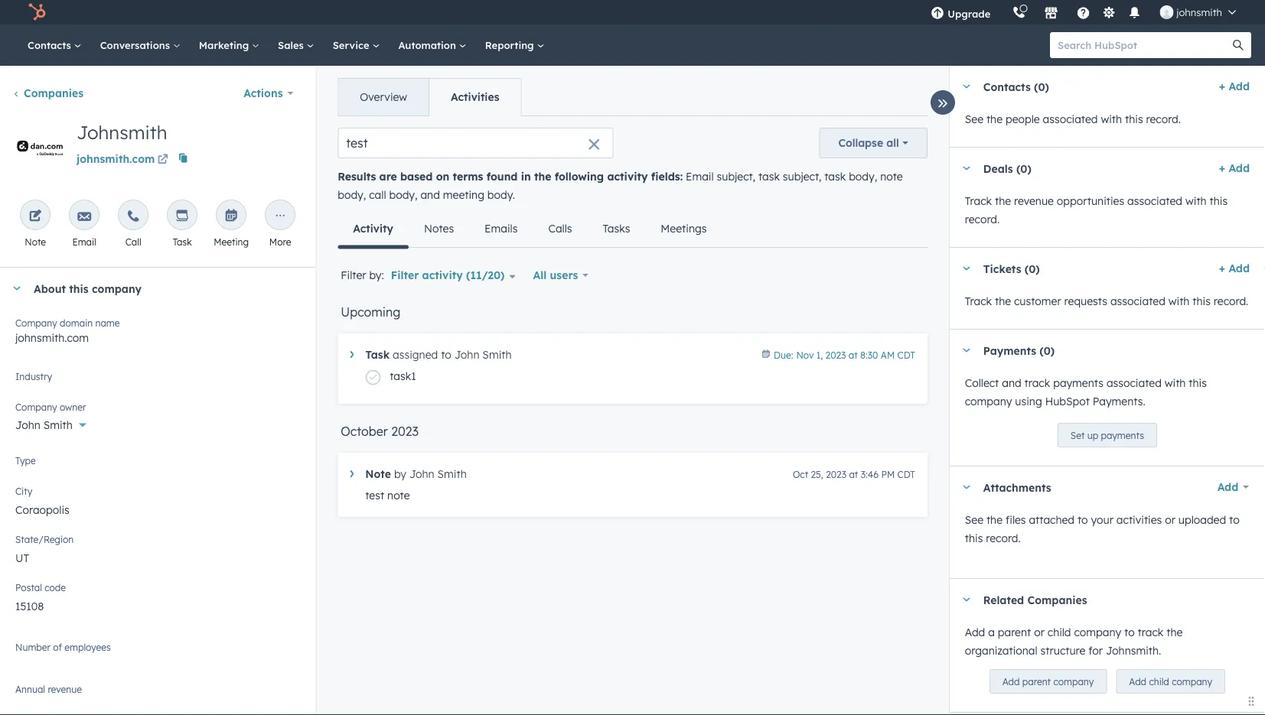 Task type: locate. For each thing, give the bounding box(es) containing it.
johnsmith.com inside company domain name johnsmith.com
[[15, 332, 89, 345]]

associated right opportunities
[[1128, 194, 1183, 208]]

+ add
[[1220, 80, 1250, 93], [1220, 162, 1250, 175], [1220, 262, 1250, 275]]

0 horizontal spatial activity
[[422, 269, 463, 282]]

Number of employees text field
[[15, 639, 300, 664]]

3 + add button from the top
[[1220, 260, 1250, 278]]

1 filter from the left
[[341, 269, 366, 282]]

to left your
[[1078, 514, 1089, 527]]

caret image left "contacts (0)"
[[962, 85, 971, 88]]

Search HubSpot search field
[[1051, 32, 1238, 58]]

deals
[[984, 162, 1014, 175]]

meeting image
[[224, 210, 238, 224]]

0 vertical spatial parent
[[998, 626, 1032, 640]]

company inside about this company dropdown button
[[92, 282, 142, 295]]

caret image inside tickets (0) dropdown button
[[962, 267, 971, 271]]

revenue
[[1015, 194, 1054, 208], [48, 684, 82, 696]]

(0) right tickets
[[1025, 262, 1040, 275]]

companies up add a parent or child company to track the organizational structure for johnsmith.
[[1028, 594, 1088, 607]]

all
[[533, 269, 547, 282]]

johnsmith.com inside johnsmith.com link
[[77, 152, 155, 166]]

2 + from the top
[[1220, 162, 1226, 175]]

0 vertical spatial track
[[1025, 377, 1051, 390]]

city
[[15, 486, 32, 497]]

the down deals (0)
[[995, 194, 1012, 208]]

note image
[[28, 210, 42, 224]]

0 vertical spatial johnsmith.com
[[77, 152, 155, 166]]

caret image left the attachments
[[962, 486, 971, 490]]

0 vertical spatial see
[[965, 113, 984, 126]]

0 horizontal spatial task
[[173, 236, 192, 248]]

(0) inside deals (0) dropdown button
[[1017, 162, 1032, 175]]

1 vertical spatial john
[[15, 419, 40, 432]]

1 horizontal spatial note
[[881, 170, 903, 183]]

1 vertical spatial revenue
[[48, 684, 82, 696]]

to inside add a parent or child company to track the organizational structure for johnsmith.
[[1125, 626, 1135, 640]]

navigation containing overview
[[338, 78, 522, 116]]

1 vertical spatial + add
[[1220, 162, 1250, 175]]

for
[[1089, 645, 1103, 658]]

2 vertical spatial smith
[[438, 468, 467, 481]]

revenue down deals (0)
[[1015, 194, 1054, 208]]

the left files
[[987, 514, 1003, 527]]

(0) inside payments (0) dropdown button
[[1040, 344, 1055, 357]]

help image
[[1077, 7, 1091, 21]]

2 horizontal spatial john
[[455, 348, 480, 362]]

type
[[15, 455, 36, 467]]

add inside add a parent or child company to track the organizational structure for johnsmith.
[[965, 626, 986, 640]]

1 vertical spatial track
[[965, 295, 992, 308]]

0 vertical spatial + add button
[[1220, 77, 1250, 96]]

filter for filter activity (11/20)
[[391, 269, 419, 282]]

menu
[[921, 0, 1247, 25]]

and down on
[[421, 188, 440, 202]]

(0) up people
[[1035, 80, 1050, 93]]

test
[[365, 489, 384, 503]]

2023 right october
[[391, 424, 419, 440]]

1 company from the top
[[15, 317, 57, 329]]

state/region
[[15, 534, 74, 546]]

marketing
[[199, 39, 252, 51]]

company
[[92, 282, 142, 295], [965, 395, 1013, 409], [1075, 626, 1122, 640], [1054, 677, 1094, 688], [1172, 677, 1213, 688]]

link opens in a new window image
[[158, 155, 168, 166]]

subject,
[[717, 170, 756, 183], [783, 170, 822, 183]]

files
[[1006, 514, 1026, 527]]

collect and track payments associated with this company using hubspot payments.
[[965, 377, 1207, 409]]

marketplaces button
[[1035, 0, 1068, 25]]

caret image for see the files attached to your activities or uploaded to this record.
[[962, 486, 971, 490]]

caret image inside payments (0) dropdown button
[[962, 349, 971, 353]]

filter right the by:
[[391, 269, 419, 282]]

activity left "(11/20)"
[[422, 269, 463, 282]]

0 vertical spatial child
[[1048, 626, 1072, 640]]

caret image inside contacts (0) dropdown button
[[962, 85, 971, 88]]

number
[[15, 642, 51, 654]]

+ add button
[[1220, 77, 1250, 96], [1220, 159, 1250, 178], [1220, 260, 1250, 278]]

settings image
[[1102, 7, 1116, 20]]

1 vertical spatial child
[[1150, 677, 1170, 688]]

this
[[1126, 113, 1144, 126], [1210, 194, 1228, 208], [69, 282, 89, 295], [1193, 295, 1211, 308], [1189, 377, 1207, 390], [965, 532, 983, 546]]

companies down contacts link
[[24, 87, 84, 100]]

navigation down automation link
[[338, 78, 522, 116]]

caret image up collect
[[962, 349, 971, 353]]

set
[[1071, 430, 1085, 441]]

1 track from the top
[[965, 194, 992, 208]]

1 vertical spatial navigation
[[338, 211, 722, 249]]

john right assigned
[[455, 348, 480, 362]]

smith
[[483, 348, 512, 362], [43, 419, 73, 432], [438, 468, 467, 481]]

note for note by john smith
[[365, 468, 391, 481]]

and inside email subject, task subject, task body, note body, call body, and meeting body.
[[421, 188, 440, 202]]

child down the johnsmith.
[[1150, 677, 1170, 688]]

task down the task icon at the top left of page
[[173, 236, 192, 248]]

navigation down "body."
[[338, 211, 722, 249]]

caret image
[[962, 85, 971, 88], [962, 267, 971, 271], [350, 351, 354, 358], [962, 486, 971, 490]]

(0) for deals (0)
[[1017, 162, 1032, 175]]

see inside 'see the files attached to your activities or uploaded to this record.'
[[965, 514, 984, 527]]

0 vertical spatial track
[[965, 194, 992, 208]]

postal
[[15, 582, 42, 594]]

contacts inside contacts (0) dropdown button
[[984, 80, 1031, 93]]

0 horizontal spatial track
[[1025, 377, 1051, 390]]

2 navigation from the top
[[338, 211, 722, 249]]

0 horizontal spatial note
[[25, 236, 46, 248]]

related companies
[[984, 594, 1088, 607]]

add button
[[1208, 472, 1250, 503]]

navigation
[[338, 78, 522, 116], [338, 211, 722, 249]]

2 horizontal spatial body,
[[849, 170, 878, 183]]

to right assigned
[[441, 348, 452, 362]]

1 vertical spatial and
[[1002, 377, 1022, 390]]

calling icon button
[[1006, 2, 1032, 22]]

to right "uploaded"
[[1230, 514, 1240, 527]]

set up payments link
[[1058, 423, 1158, 448]]

+ add for see the people associated with this record.
[[1220, 80, 1250, 93]]

overview button
[[339, 79, 429, 116]]

0 vertical spatial + add
[[1220, 80, 1250, 93]]

3:46
[[861, 469, 879, 480]]

0 horizontal spatial task
[[759, 170, 780, 183]]

october 2023
[[341, 424, 419, 440]]

company inside add child company button
[[1172, 677, 1213, 688]]

0 vertical spatial note
[[881, 170, 903, 183]]

1 see from the top
[[965, 113, 984, 126]]

0 vertical spatial john
[[455, 348, 480, 362]]

company inside company domain name johnsmith.com
[[15, 317, 57, 329]]

2 vertical spatial + add button
[[1220, 260, 1250, 278]]

1 vertical spatial cdt
[[898, 469, 916, 480]]

caret image for deals
[[962, 167, 971, 170]]

parent down the structure
[[1023, 677, 1051, 688]]

(0) inside tickets (0) dropdown button
[[1025, 262, 1040, 275]]

contacts for contacts (0)
[[984, 80, 1031, 93]]

task1
[[390, 370, 416, 383]]

State/Region text field
[[15, 543, 300, 574]]

2 cdt from the top
[[898, 469, 916, 480]]

1 + add from the top
[[1220, 80, 1250, 93]]

1 horizontal spatial or
[[1166, 514, 1176, 527]]

contacts inside contacts link
[[28, 39, 74, 51]]

1 vertical spatial activity
[[422, 269, 463, 282]]

at left "3:46"
[[849, 469, 859, 480]]

feed containing upcoming
[[326, 116, 940, 542]]

notifications image
[[1128, 7, 1142, 21]]

(0) right payments
[[1040, 344, 1055, 357]]

caret image down upcoming
[[350, 351, 354, 358]]

1 horizontal spatial smith
[[438, 468, 467, 481]]

company inside add parent company button
[[1054, 677, 1094, 688]]

2023 right 25,
[[826, 469, 847, 480]]

payments right up
[[1101, 430, 1145, 441]]

0 vertical spatial email
[[686, 170, 714, 183]]

at left 8:30
[[849, 350, 858, 361]]

caret image
[[962, 167, 971, 170], [12, 287, 21, 291], [962, 349, 971, 353], [350, 471, 354, 478], [962, 598, 971, 602]]

track the revenue opportunities associated with this record.
[[965, 194, 1228, 226]]

1 vertical spatial see
[[965, 514, 984, 527]]

0 horizontal spatial and
[[421, 188, 440, 202]]

caret image down october
[[350, 471, 354, 478]]

2 filter from the left
[[391, 269, 419, 282]]

caret image left tickets
[[962, 267, 971, 271]]

and inside collect and track payments associated with this company using hubspot payments.
[[1002, 377, 1022, 390]]

filter left the by:
[[341, 269, 366, 282]]

johnsmith button
[[1151, 0, 1246, 25]]

0 horizontal spatial child
[[1048, 626, 1072, 640]]

1 vertical spatial +
[[1220, 162, 1226, 175]]

parent up organizational at the bottom
[[998, 626, 1032, 640]]

payments
[[1054, 377, 1104, 390], [1101, 430, 1145, 441]]

activity left fields:
[[608, 170, 648, 183]]

see left files
[[965, 514, 984, 527]]

the
[[987, 113, 1003, 126], [534, 170, 552, 183], [995, 194, 1012, 208], [995, 295, 1012, 308], [987, 514, 1003, 527], [1167, 626, 1183, 640]]

0 horizontal spatial body,
[[338, 188, 366, 202]]

oct
[[793, 469, 809, 480]]

track the customer requests associated with this record.
[[965, 295, 1249, 308]]

feed
[[326, 116, 940, 542]]

company for company domain name johnsmith.com
[[15, 317, 57, 329]]

task for task
[[173, 236, 192, 248]]

0 horizontal spatial contacts
[[28, 39, 74, 51]]

0 vertical spatial companies
[[24, 87, 84, 100]]

track down tickets
[[965, 295, 992, 308]]

company down about
[[15, 317, 57, 329]]

at
[[849, 350, 858, 361], [849, 469, 859, 480]]

company for add parent company
[[1054, 677, 1094, 688]]

1 horizontal spatial email
[[686, 170, 714, 183]]

revenue right annual
[[48, 684, 82, 696]]

by:
[[369, 269, 384, 282]]

0 horizontal spatial smith
[[43, 419, 73, 432]]

2 subject, from the left
[[783, 170, 822, 183]]

0 horizontal spatial email
[[72, 236, 96, 248]]

body, down results
[[338, 188, 366, 202]]

1 + add button from the top
[[1220, 77, 1250, 96]]

1 horizontal spatial body,
[[389, 188, 418, 202]]

add a parent or child company to track the organizational structure for johnsmith.
[[965, 626, 1183, 658]]

johnsmith
[[1177, 6, 1223, 18]]

1 horizontal spatial filter
[[391, 269, 419, 282]]

uploaded
[[1179, 514, 1227, 527]]

1 horizontal spatial revenue
[[1015, 194, 1054, 208]]

1 vertical spatial note
[[387, 489, 410, 503]]

associated inside collect and track payments associated with this company using hubspot payments.
[[1107, 377, 1162, 390]]

body, down collapse on the top right
[[849, 170, 878, 183]]

payments (0) button
[[950, 330, 1244, 371]]

the up add child company button
[[1167, 626, 1183, 640]]

parent inside add a parent or child company to track the organizational structure for johnsmith.
[[998, 626, 1032, 640]]

the for tickets (0)
[[995, 295, 1012, 308]]

2023 right 1,
[[826, 350, 846, 361]]

john down company owner
[[15, 419, 40, 432]]

1 + from the top
[[1220, 80, 1226, 93]]

1 horizontal spatial task
[[825, 170, 846, 183]]

caret image inside related companies dropdown button
[[962, 598, 971, 602]]

and up using
[[1002, 377, 1022, 390]]

track inside track the revenue opportunities associated with this record.
[[965, 194, 992, 208]]

1 vertical spatial parent
[[1023, 677, 1051, 688]]

related companies button
[[950, 580, 1250, 621]]

johnsmith.com down domain
[[15, 332, 89, 345]]

record.
[[1147, 113, 1181, 126], [965, 213, 1000, 226], [1214, 295, 1249, 308], [986, 532, 1021, 546]]

associated inside track the revenue opportunities associated with this record.
[[1128, 194, 1183, 208]]

1 horizontal spatial task
[[365, 348, 390, 362]]

track up using
[[1025, 377, 1051, 390]]

assigned
[[393, 348, 438, 362]]

cdt right pm
[[898, 469, 916, 480]]

0 horizontal spatial note
[[387, 489, 410, 503]]

caret image left "related"
[[962, 598, 971, 602]]

note up test
[[365, 468, 391, 481]]

johnsmith.com down johnsmith
[[77, 152, 155, 166]]

3 + add from the top
[[1220, 262, 1250, 275]]

(0) inside contacts (0) dropdown button
[[1035, 80, 1050, 93]]

company
[[15, 317, 57, 329], [15, 402, 57, 413]]

or right activities
[[1166, 514, 1176, 527]]

2 see from the top
[[965, 514, 984, 527]]

clear input image
[[588, 139, 601, 152]]

1 vertical spatial note
[[365, 468, 391, 481]]

+ for track the revenue opportunities associated with this record.
[[1220, 162, 1226, 175]]

1 horizontal spatial john
[[410, 468, 435, 481]]

of
[[53, 642, 62, 654]]

1 vertical spatial track
[[1138, 626, 1164, 640]]

note for note
[[25, 236, 46, 248]]

john right by
[[410, 468, 435, 481]]

to up the johnsmith.
[[1125, 626, 1135, 640]]

see
[[965, 113, 984, 126], [965, 514, 984, 527]]

1 horizontal spatial contacts
[[984, 80, 1031, 93]]

menu containing johnsmith
[[921, 0, 1247, 25]]

number of employees
[[15, 642, 111, 654]]

0 horizontal spatial subject,
[[717, 170, 756, 183]]

0 vertical spatial cdt
[[898, 350, 916, 361]]

0 vertical spatial task
[[173, 236, 192, 248]]

1 navigation from the top
[[338, 78, 522, 116]]

caret image inside deals (0) dropdown button
[[962, 167, 971, 170]]

record. inside 'see the files attached to your activities or uploaded to this record.'
[[986, 532, 1021, 546]]

0 vertical spatial revenue
[[1015, 194, 1054, 208]]

1 vertical spatial companies
[[1028, 594, 1088, 607]]

collapse
[[839, 136, 884, 150]]

1 vertical spatial johnsmith.com
[[15, 332, 89, 345]]

1 horizontal spatial note
[[365, 468, 391, 481]]

parent inside button
[[1023, 677, 1051, 688]]

cdt right am
[[898, 350, 916, 361]]

0 horizontal spatial companies
[[24, 87, 84, 100]]

the right in
[[534, 170, 552, 183]]

navigation containing activity
[[338, 211, 722, 249]]

2 track from the top
[[965, 295, 992, 308]]

note inside email subject, task subject, task body, note body, call body, and meeting body.
[[881, 170, 903, 183]]

1 horizontal spatial child
[[1150, 677, 1170, 688]]

company inside collect and track payments associated with this company using hubspot payments.
[[965, 395, 1013, 409]]

0 vertical spatial navigation
[[338, 78, 522, 116]]

2 + add from the top
[[1220, 162, 1250, 175]]

1 horizontal spatial track
[[1138, 626, 1164, 640]]

child up the structure
[[1048, 626, 1072, 640]]

with inside track the revenue opportunities associated with this record.
[[1186, 194, 1207, 208]]

0 vertical spatial payments
[[1054, 377, 1104, 390]]

payments inside collect and track payments associated with this company using hubspot payments.
[[1054, 377, 1104, 390]]

john smith
[[15, 419, 73, 432]]

the inside track the revenue opportunities associated with this record.
[[995, 194, 1012, 208]]

1 vertical spatial + add button
[[1220, 159, 1250, 178]]

see for see the files attached to your activities or uploaded to this record.
[[965, 514, 984, 527]]

deals (0) button
[[950, 148, 1213, 189]]

email right fields:
[[686, 170, 714, 183]]

0 horizontal spatial or
[[1035, 626, 1045, 640]]

terms
[[453, 170, 484, 183]]

a
[[989, 626, 995, 640]]

0 vertical spatial +
[[1220, 80, 1226, 93]]

note down all
[[881, 170, 903, 183]]

track for track the revenue opportunities associated with this record.
[[965, 194, 992, 208]]

1 vertical spatial contacts
[[984, 80, 1031, 93]]

to inside feed
[[441, 348, 452, 362]]

activities
[[451, 90, 500, 104]]

3 + from the top
[[1220, 262, 1226, 275]]

0 vertical spatial activity
[[608, 170, 648, 183]]

1 vertical spatial email
[[72, 236, 96, 248]]

associated up payments.
[[1107, 377, 1162, 390]]

email image
[[77, 210, 91, 224]]

+ for see the people associated with this record.
[[1220, 80, 1226, 93]]

2 horizontal spatial smith
[[483, 348, 512, 362]]

track up the johnsmith.
[[1138, 626, 1164, 640]]

(0) for contacts (0)
[[1035, 80, 1050, 93]]

with for requests
[[1169, 295, 1190, 308]]

0 vertical spatial and
[[421, 188, 440, 202]]

caret image left deals
[[962, 167, 971, 170]]

meeting
[[214, 236, 249, 248]]

1 vertical spatial or
[[1035, 626, 1045, 640]]

name
[[95, 317, 120, 329]]

caret image inside about this company dropdown button
[[12, 287, 21, 291]]

contacts down hubspot link
[[28, 39, 74, 51]]

(0) right deals
[[1017, 162, 1032, 175]]

email down email image on the left top of page
[[72, 236, 96, 248]]

1 vertical spatial 2023
[[391, 424, 419, 440]]

see the files attached to your activities or uploaded to this record.
[[965, 514, 1240, 546]]

conversations
[[100, 39, 173, 51]]

1 vertical spatial task
[[365, 348, 390, 362]]

the inside 'see the files attached to your activities or uploaded to this record.'
[[987, 514, 1003, 527]]

the left people
[[987, 113, 1003, 126]]

about this company button
[[0, 268, 300, 309]]

sales
[[278, 39, 307, 51]]

track
[[1025, 377, 1051, 390], [1138, 626, 1164, 640]]

hubspot link
[[18, 3, 57, 21]]

caret image left about
[[12, 287, 21, 291]]

upgrade image
[[931, 7, 945, 21]]

contacts up people
[[984, 80, 1031, 93]]

with inside collect and track payments associated with this company using hubspot payments.
[[1165, 377, 1186, 390]]

email inside email subject, task subject, task body, note body, call body, and meeting body.
[[686, 170, 714, 183]]

upcoming
[[341, 305, 401, 320]]

service
[[333, 39, 372, 51]]

collect
[[965, 377, 999, 390]]

caret image inside attachments dropdown button
[[962, 486, 971, 490]]

1 horizontal spatial and
[[1002, 377, 1022, 390]]

associated right requests
[[1111, 295, 1166, 308]]

2 task from the left
[[825, 170, 846, 183]]

+ for track the customer requests associated with this record.
[[1220, 262, 1226, 275]]

2 vertical spatial +
[[1220, 262, 1226, 275]]

0 vertical spatial or
[[1166, 514, 1176, 527]]

track
[[965, 194, 992, 208], [965, 295, 992, 308]]

contacts (0) button
[[950, 66, 1213, 107]]

2 + add button from the top
[[1220, 159, 1250, 178]]

Postal code text field
[[15, 591, 300, 622]]

fields:
[[651, 170, 683, 183]]

users
[[550, 269, 578, 282]]

0 vertical spatial company
[[15, 317, 57, 329]]

payments up hubspot
[[1054, 377, 1104, 390]]

task left assigned
[[365, 348, 390, 362]]

0 horizontal spatial filter
[[341, 269, 366, 282]]

or up the structure
[[1035, 626, 1045, 640]]

1 cdt from the top
[[898, 350, 916, 361]]

see left people
[[965, 113, 984, 126]]

filter for filter by:
[[341, 269, 366, 282]]

conversations link
[[91, 25, 190, 66]]

test note
[[365, 489, 410, 503]]

1 vertical spatial smith
[[43, 419, 73, 432]]

1 vertical spatial company
[[15, 402, 57, 413]]

employees
[[65, 642, 111, 654]]

following
[[555, 170, 604, 183]]

company domain name johnsmith.com
[[15, 317, 120, 345]]

in
[[521, 170, 531, 183]]

(0) for tickets (0)
[[1025, 262, 1040, 275]]

organizational
[[965, 645, 1038, 658]]

task inside feed
[[365, 348, 390, 362]]

contacts for contacts
[[28, 39, 74, 51]]

1 horizontal spatial companies
[[1028, 594, 1088, 607]]

2 company from the top
[[15, 402, 57, 413]]

0 vertical spatial contacts
[[28, 39, 74, 51]]

1 horizontal spatial subject,
[[783, 170, 822, 183]]

body, down 'based'
[[389, 188, 418, 202]]

0 horizontal spatial john
[[15, 419, 40, 432]]

john smith button
[[15, 410, 300, 436]]

task for task assigned to john smith
[[365, 348, 390, 362]]

0 vertical spatial 2023
[[826, 350, 846, 361]]

smith inside popup button
[[43, 419, 73, 432]]

track down deals
[[965, 194, 992, 208]]

call image
[[126, 210, 140, 224]]

+ add for track the customer requests associated with this record.
[[1220, 262, 1250, 275]]

note down note image
[[25, 236, 46, 248]]

company up john smith
[[15, 402, 57, 413]]

service link
[[324, 25, 389, 66]]

note down by
[[387, 489, 410, 503]]

search button
[[1226, 32, 1252, 58]]

annual
[[15, 684, 45, 696]]

0 vertical spatial note
[[25, 236, 46, 248]]

2 vertical spatial + add
[[1220, 262, 1250, 275]]

people
[[1006, 113, 1040, 126]]

caret image for about
[[12, 287, 21, 291]]

companies inside related companies dropdown button
[[1028, 594, 1088, 607]]

the down tickets
[[995, 295, 1012, 308]]



Task type: vqa. For each thing, say whether or not it's contained in the screenshot.
Create Task
no



Task type: describe. For each thing, give the bounding box(es) containing it.
1 vertical spatial payments
[[1101, 430, 1145, 441]]

activities button
[[429, 79, 521, 116]]

1 task from the left
[[759, 170, 780, 183]]

+ add button for track the customer requests associated with this record.
[[1220, 260, 1250, 278]]

by
[[394, 468, 407, 481]]

record. inside track the revenue opportunities associated with this record.
[[965, 213, 1000, 226]]

actions button
[[234, 78, 303, 109]]

add child company
[[1130, 677, 1213, 688]]

Annual revenue text field
[[15, 681, 300, 706]]

caret image for payments
[[962, 349, 971, 353]]

caret image for track the customer requests associated with this record.
[[962, 267, 971, 271]]

structure
[[1041, 645, 1086, 658]]

caret image inside feed
[[350, 471, 354, 478]]

1 horizontal spatial activity
[[608, 170, 648, 183]]

call
[[369, 188, 386, 202]]

johnsmith.
[[1106, 645, 1162, 658]]

using
[[1016, 395, 1043, 409]]

related
[[984, 594, 1025, 607]]

with for payments
[[1165, 377, 1186, 390]]

+ add button for track the revenue opportunities associated with this record.
[[1220, 159, 1250, 178]]

about
[[34, 282, 66, 295]]

john smith image
[[1160, 5, 1174, 19]]

body.
[[488, 188, 515, 202]]

this inside dropdown button
[[69, 282, 89, 295]]

this inside track the revenue opportunities associated with this record.
[[1210, 194, 1228, 208]]

add inside popup button
[[1218, 481, 1239, 494]]

customer
[[1015, 295, 1062, 308]]

see for see the people associated with this record.
[[965, 113, 984, 126]]

more
[[269, 236, 291, 248]]

caret image inside feed
[[350, 351, 354, 358]]

0 vertical spatial at
[[849, 350, 858, 361]]

johnsmith.com link
[[77, 147, 171, 170]]

calling icon image
[[1013, 6, 1026, 20]]

sales link
[[269, 25, 324, 66]]

company for company owner
[[15, 402, 57, 413]]

notes button
[[409, 211, 469, 247]]

johnsmith
[[77, 121, 167, 144]]

tickets
[[984, 262, 1022, 275]]

2 vertical spatial 2023
[[826, 469, 847, 480]]

contacts (0)
[[984, 80, 1050, 93]]

the inside add a parent or child company to track the organizational structure for johnsmith.
[[1167, 626, 1183, 640]]

hubspot image
[[28, 3, 46, 21]]

child inside button
[[1150, 677, 1170, 688]]

company owner
[[15, 402, 86, 413]]

1 vertical spatial at
[[849, 469, 859, 480]]

(0) for payments (0)
[[1040, 344, 1055, 357]]

all users
[[533, 269, 578, 282]]

25,
[[811, 469, 824, 480]]

industry
[[15, 371, 52, 382]]

track inside add a parent or child company to track the organizational structure for johnsmith.
[[1138, 626, 1164, 640]]

postal code
[[15, 582, 66, 594]]

actions
[[244, 87, 283, 100]]

1,
[[817, 350, 823, 361]]

with for opportunities
[[1186, 194, 1207, 208]]

upgrade
[[948, 7, 991, 20]]

associated for payments
[[1107, 377, 1162, 390]]

tickets (0) button
[[950, 248, 1213, 289]]

opportunities
[[1057, 194, 1125, 208]]

the for attachments
[[987, 514, 1003, 527]]

settings link
[[1100, 4, 1119, 20]]

or inside 'see the files attached to your activities or uploaded to this record.'
[[1166, 514, 1176, 527]]

this inside 'see the files attached to your activities or uploaded to this record.'
[[965, 532, 983, 546]]

search image
[[1234, 40, 1244, 51]]

the for contacts (0)
[[987, 113, 1003, 126]]

collapse all button
[[820, 128, 928, 159]]

2 vertical spatial john
[[410, 468, 435, 481]]

on
[[436, 170, 450, 183]]

hubspot
[[1046, 395, 1090, 409]]

your
[[1092, 514, 1114, 527]]

+ add button for see the people associated with this record.
[[1220, 77, 1250, 96]]

track for track the customer requests associated with this record.
[[965, 295, 992, 308]]

add parent company button
[[990, 670, 1107, 694]]

notes
[[424, 222, 454, 235]]

nov
[[797, 350, 814, 361]]

automation
[[398, 39, 459, 51]]

the inside feed
[[534, 170, 552, 183]]

payments (0)
[[984, 344, 1055, 357]]

emails button
[[469, 211, 533, 247]]

payments.
[[1093, 395, 1146, 409]]

john inside popup button
[[15, 419, 40, 432]]

calls
[[549, 222, 572, 235]]

tickets (0)
[[984, 262, 1040, 275]]

caret image for see the people associated with this record.
[[962, 85, 971, 88]]

City text field
[[15, 495, 300, 525]]

attachments button
[[950, 467, 1202, 508]]

attachments
[[984, 481, 1052, 494]]

meeting
[[443, 188, 485, 202]]

marketing link
[[190, 25, 269, 66]]

annual revenue
[[15, 684, 82, 696]]

associated for opportunities
[[1128, 194, 1183, 208]]

based
[[400, 170, 433, 183]]

about this company
[[34, 282, 142, 295]]

email subject, task subject, task body, note body, call body, and meeting body.
[[338, 170, 903, 202]]

tasks
[[603, 222, 630, 235]]

revenue inside track the revenue opportunities associated with this record.
[[1015, 194, 1054, 208]]

activities
[[1117, 514, 1163, 527]]

note by john smith
[[365, 468, 467, 481]]

navigation inside feed
[[338, 211, 722, 249]]

found
[[487, 170, 518, 183]]

0 horizontal spatial revenue
[[48, 684, 82, 696]]

or inside add a parent or child company to track the organizational structure for johnsmith.
[[1035, 626, 1045, 640]]

associated for requests
[[1111, 295, 1166, 308]]

notifications button
[[1122, 0, 1148, 25]]

0 vertical spatial smith
[[483, 348, 512, 362]]

8:30
[[861, 350, 879, 361]]

meetings
[[661, 222, 707, 235]]

deals (0)
[[984, 162, 1032, 175]]

company inside add a parent or child company to track the organizational structure for johnsmith.
[[1075, 626, 1122, 640]]

caret image for related
[[962, 598, 971, 602]]

company for about this company
[[92, 282, 142, 295]]

code
[[45, 582, 66, 594]]

due:
[[774, 350, 794, 361]]

due: nov 1, 2023 at 8:30 am cdt
[[774, 350, 916, 361]]

pm
[[882, 469, 895, 480]]

this inside collect and track payments associated with this company using hubspot payments.
[[1189, 377, 1207, 390]]

the for deals (0)
[[995, 194, 1012, 208]]

track inside collect and track payments associated with this company using hubspot payments.
[[1025, 377, 1051, 390]]

set up payments
[[1071, 430, 1145, 441]]

task image
[[175, 210, 189, 224]]

company for add child company
[[1172, 677, 1213, 688]]

payments
[[984, 344, 1037, 357]]

all users button
[[523, 260, 599, 291]]

link opens in a new window image
[[158, 151, 168, 170]]

1 subject, from the left
[[717, 170, 756, 183]]

results are based on terms found in the following activity fields:
[[338, 170, 683, 183]]

reporting
[[485, 39, 537, 51]]

email for email
[[72, 236, 96, 248]]

+ add for track the revenue opportunities associated with this record.
[[1220, 162, 1250, 175]]

associated down contacts (0) dropdown button
[[1043, 113, 1098, 126]]

contacts link
[[18, 25, 91, 66]]

more image
[[273, 210, 287, 224]]

email for email subject, task subject, task body, note body, call body, and meeting body.
[[686, 170, 714, 183]]

Search activities search field
[[338, 128, 614, 159]]

activity
[[353, 222, 393, 235]]

child inside add a parent or child company to track the organizational structure for johnsmith.
[[1048, 626, 1072, 640]]

calls button
[[533, 211, 588, 247]]

marketplaces image
[[1045, 7, 1058, 21]]

results
[[338, 170, 376, 183]]

requests
[[1065, 295, 1108, 308]]



